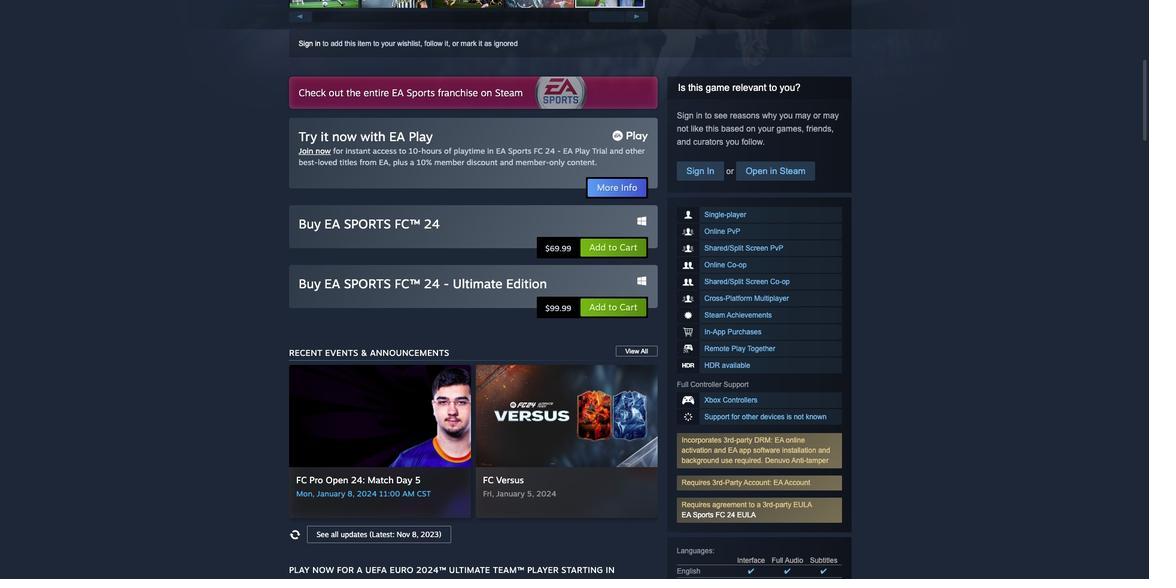 Task type: vqa. For each thing, say whether or not it's contained in the screenshot.
Reviews: associated with Very Positive (58,631)
no



Task type: describe. For each thing, give the bounding box(es) containing it.
add to cart link for buy ea sports fc™ 24 - ultimate edition
[[580, 298, 647, 317]]

all
[[331, 530, 339, 539]]

0 vertical spatial op
[[739, 261, 747, 269]]

view
[[625, 348, 640, 355]]

from
[[360, 157, 377, 167]]

installation
[[783, 447, 817, 455]]

check out the entire ea sports franchise on steam link
[[289, 77, 658, 109]]

player inside play now for a uefa euro 2024™ ultimate team™ player starting in
[[527, 565, 559, 575]]

1 horizontal spatial steam
[[705, 311, 725, 320]]

add
[[331, 40, 343, 48]]

like
[[691, 124, 704, 134]]

- inside for instant access to 10-hours of playtime in ea sports fc 24 - ea play trial and other best-loved titles from ea, plus a 10% member discount and member-only content.
[[558, 146, 561, 156]]

add for buy ea sports fc™ 24
[[589, 242, 606, 253]]

in-app purchases
[[705, 328, 762, 336]]

access
[[373, 146, 397, 156]]

0 horizontal spatial or
[[452, 40, 459, 48]]

member
[[434, 157, 465, 167]]

0 vertical spatial co-
[[727, 261, 739, 269]]

online co-op link
[[677, 257, 842, 273]]

fc up fri,
[[483, 475, 494, 486]]

of
[[444, 146, 452, 156]]

in-
[[705, 328, 713, 336]]

for inside support for other devices is not known link
[[732, 413, 740, 421]]

now for play
[[313, 565, 334, 575]]

support for other devices is not known link
[[677, 410, 842, 425]]

0 horizontal spatial your
[[381, 40, 395, 48]]

trial
[[592, 146, 608, 156]]

check out the entire ea sports franchise on steam
[[299, 87, 523, 99]]

1 vertical spatial steam
[[780, 166, 806, 176]]

in inside play now for a uefa euro 2024™ ultimate team™ player starting in
[[606, 565, 615, 575]]

mon,
[[296, 489, 315, 499]]

shared/split screen co-op link
[[677, 274, 842, 290]]

ignored
[[494, 40, 518, 48]]

$69.99
[[546, 244, 572, 253]]

audio
[[785, 557, 803, 565]]

app
[[713, 328, 726, 336]]

0 horizontal spatial 8,
[[348, 489, 355, 499]]

open in steam
[[746, 166, 806, 176]]

online for online pvp
[[705, 228, 725, 236]]

discount
[[467, 157, 498, 167]]

add to cart for buy ea sports fc™ 24
[[589, 242, 638, 253]]

updates
[[341, 530, 367, 539]]

english
[[677, 568, 701, 576]]

1 vertical spatial support
[[705, 413, 730, 421]]

add to cart for buy ea sports fc™ 24 - ultimate edition
[[589, 302, 638, 313]]

shared/split screen co-op
[[705, 278, 790, 286]]

known
[[806, 413, 827, 421]]

to inside for instant access to 10-hours of playtime in ea sports fc 24 - ea play trial and other best-loved titles from ea, plus a 10% member discount and member-only content.
[[399, 146, 407, 156]]

team™
[[493, 565, 525, 575]]

to right item
[[373, 40, 379, 48]]

to inside requires agreement to a 3rd-party eula ea sports fc 24 eula
[[749, 501, 755, 509]]

24:
[[351, 475, 365, 486]]

other inside for instant access to 10-hours of playtime in ea sports fc 24 - ea play trial and other best-loved titles from ea, plus a 10% member discount and member-only content.
[[626, 146, 645, 156]]

sports inside requires agreement to a 3rd-party eula ea sports fc 24 eula
[[693, 511, 714, 520]]

a inside for instant access to 10-hours of playtime in ea sports fc 24 - ea play trial and other best-loved titles from ea, plus a 10% member discount and member-only content.
[[410, 157, 415, 167]]

screen for pvp
[[746, 244, 769, 253]]

recent events & announcements
[[289, 348, 449, 358]]

only
[[549, 157, 565, 167]]

and right 'discount'
[[500, 157, 514, 167]]

2023)
[[421, 530, 442, 539]]

steam achievements link
[[677, 308, 842, 323]]

why
[[762, 111, 777, 120]]

0 horizontal spatial open
[[326, 475, 349, 486]]

shared/split screen pvp link
[[677, 241, 842, 256]]

5,
[[527, 489, 534, 499]]

ea sports fc 24 eula link
[[682, 511, 756, 520]]

to left you?
[[769, 83, 777, 93]]

single-player
[[705, 211, 747, 219]]

sign in
[[687, 166, 715, 176]]

ea,
[[379, 157, 391, 167]]

online
[[786, 436, 805, 445]]

xbox controllers
[[705, 396, 758, 405]]

remote play together
[[705, 345, 776, 353]]

the
[[346, 87, 361, 99]]

entire
[[364, 87, 389, 99]]

1 vertical spatial you
[[726, 137, 740, 147]]

try it now with ea play
[[299, 129, 433, 144]]

available
[[722, 362, 751, 370]]

check
[[299, 87, 326, 99]]

sports for buy ea sports fc™ 24
[[344, 216, 391, 232]]

based
[[721, 124, 744, 134]]

2024™
[[416, 565, 447, 575]]

single-player link
[[677, 207, 842, 223]]

agreement
[[713, 501, 747, 509]]

info
[[621, 182, 638, 193]]

denuvo
[[765, 457, 790, 465]]

announcements
[[370, 348, 449, 358]]

player inside single-player link
[[727, 211, 747, 219]]

fc™ for buy ea sports fc™ 24 - ultimate edition
[[395, 276, 420, 292]]

try
[[299, 129, 317, 144]]

1 horizontal spatial other
[[742, 413, 759, 421]]

0 vertical spatial support
[[724, 381, 749, 389]]

requires for requires 3rd-party account: ea account
[[682, 479, 711, 487]]

in for sign in to add this item to your wishlist, follow it, or mark it as ignored
[[315, 40, 321, 48]]

requires 3rd-party account: ea account
[[682, 479, 812, 487]]

loved
[[318, 157, 337, 167]]

nov
[[397, 530, 410, 539]]

pro
[[310, 475, 323, 486]]

buy for buy ea sports fc™ 24 - ultimate edition
[[299, 276, 321, 292]]

pvp inside "link"
[[771, 244, 784, 253]]

join now link
[[299, 146, 331, 156]]

3rd- for party
[[724, 436, 737, 445]]

on inside 'link'
[[481, 87, 492, 99]]

in-app purchases link
[[677, 324, 842, 340]]

out
[[329, 87, 344, 99]]

hdr available
[[705, 362, 751, 370]]

see
[[714, 111, 728, 120]]

game
[[706, 83, 730, 93]]

member-
[[516, 157, 549, 167]]

0 horizontal spatial eula
[[737, 511, 756, 520]]

you?
[[780, 83, 801, 93]]

play inside 'link'
[[732, 345, 746, 353]]

sign in link
[[299, 40, 321, 48]]

24 inside for instant access to 10-hours of playtime in ea sports fc 24 - ea play trial and other best-loved titles from ea, plus a 10% member discount and member-only content.
[[545, 146, 555, 156]]

subtitles
[[810, 557, 838, 565]]

match
[[368, 475, 394, 486]]

to up view all link
[[609, 302, 617, 313]]

fc versus
[[483, 475, 524, 486]]

2 ✔ from the left
[[785, 568, 791, 576]]

$99.99
[[546, 304, 572, 313]]

in for sign in to see reasons why you may or may not like this based on your games, friends, and curators you follow.
[[696, 111, 703, 120]]

add to cart link for buy ea sports fc™ 24
[[580, 238, 647, 257]]

sign for sign in
[[687, 166, 705, 176]]

and inside sign in to see reasons why you may or may not like this based on your games, friends, and curators you follow.
[[677, 137, 691, 147]]

shared/split screen pvp
[[705, 244, 784, 253]]

software
[[753, 447, 781, 455]]

:
[[713, 547, 715, 556]]

january for pro
[[317, 489, 345, 499]]

1 vertical spatial 8,
[[412, 530, 419, 539]]

0 horizontal spatial it
[[321, 129, 329, 144]]

3 ✔ from the left
[[821, 568, 827, 576]]

online pvp
[[705, 228, 741, 236]]

2 vertical spatial or
[[724, 166, 736, 176]]

party inside requires agreement to a 3rd-party eula ea sports fc 24 eula
[[776, 501, 792, 509]]



Task type: locate. For each thing, give the bounding box(es) containing it.
0 vertical spatial add
[[589, 242, 606, 253]]

3rd- for party
[[713, 479, 725, 487]]

shared/split for shared/split screen pvp
[[705, 244, 744, 253]]

0 vertical spatial open
[[746, 166, 768, 176]]

1 requires from the top
[[682, 479, 711, 487]]

party
[[725, 479, 742, 487]]

8, right nov
[[412, 530, 419, 539]]

0 vertical spatial add to cart link
[[580, 238, 647, 257]]

sign in to add this item to your wishlist, follow it, or mark it as ignored
[[299, 40, 518, 48]]

a down 10-
[[410, 157, 415, 167]]

full left audio
[[772, 557, 784, 565]]

view all
[[625, 348, 648, 355]]

op inside 'link'
[[782, 278, 790, 286]]

pvp down single-player
[[727, 228, 741, 236]]

2 screen from the top
[[746, 278, 769, 286]]

online
[[705, 228, 725, 236], [705, 261, 725, 269]]

1 fc™ from the top
[[395, 216, 420, 232]]

0 vertical spatial fc™
[[395, 216, 420, 232]]

in down sign in to see reasons why you may or may not like this based on your games, friends, and curators you follow.
[[770, 166, 777, 176]]

more info link
[[588, 178, 647, 198]]

uefa
[[365, 565, 387, 575]]

2 horizontal spatial ✔
[[821, 568, 827, 576]]

1 2024 from the left
[[357, 489, 377, 499]]

1 vertical spatial for
[[732, 413, 740, 421]]

0 vertical spatial on
[[481, 87, 492, 99]]

a inside play now for a uefa euro 2024™ ultimate team™ player starting in
[[357, 565, 363, 575]]

0 vertical spatial add to cart
[[589, 242, 638, 253]]

instant
[[346, 146, 371, 156]]

pvp down online pvp link
[[771, 244, 784, 253]]

now down the see
[[313, 565, 334, 575]]

1 vertical spatial requires
[[682, 501, 711, 509]]

screen up cross-platform multiplayer "link"
[[746, 278, 769, 286]]

sports up the member-
[[508, 146, 532, 156]]

0 vertical spatial full
[[677, 381, 689, 389]]

together
[[748, 345, 776, 353]]

1 vertical spatial 3rd-
[[713, 479, 725, 487]]

2 vertical spatial sign
[[687, 166, 705, 176]]

for inside play now for a uefa euro 2024™ ultimate team™ player starting in
[[337, 565, 354, 575]]

1 vertical spatial cart
[[620, 302, 638, 313]]

online for online co-op
[[705, 261, 725, 269]]

fc inside requires agreement to a 3rd-party eula ea sports fc 24 eula
[[716, 511, 725, 520]]

incorporates
[[682, 436, 722, 445]]

0 vertical spatial requires
[[682, 479, 711, 487]]

a inside requires agreement to a 3rd-party eula ea sports fc 24 eula
[[757, 501, 761, 509]]

january
[[317, 489, 345, 499], [496, 489, 525, 499]]

1 sports from the top
[[344, 216, 391, 232]]

party up app
[[737, 436, 753, 445]]

requires agreement to a 3rd-party eula ea sports fc 24 eula
[[682, 501, 812, 520]]

player
[[727, 211, 747, 219], [527, 565, 559, 575]]

2024 right 5,
[[537, 489, 557, 499]]

0 vertical spatial other
[[626, 146, 645, 156]]

and up use
[[714, 447, 726, 455]]

sign left in
[[687, 166, 705, 176]]

3rd- up use
[[724, 436, 737, 445]]

add right $69.99
[[589, 242, 606, 253]]

0 horizontal spatial -
[[444, 276, 449, 292]]

with
[[361, 129, 386, 144]]

mon, january 8, 2024
[[296, 489, 377, 499]]

single-
[[705, 211, 727, 219]]

or up friends,
[[814, 111, 821, 120]]

1 vertical spatial eula
[[737, 511, 756, 520]]

now up instant
[[332, 129, 357, 144]]

eula down account
[[794, 501, 812, 509]]

you down 'based'
[[726, 137, 740, 147]]

sports inside check out the entire ea sports franchise on steam 'link'
[[407, 87, 435, 99]]

to
[[323, 40, 329, 48], [373, 40, 379, 48], [769, 83, 777, 93], [705, 111, 712, 120], [399, 146, 407, 156], [609, 242, 617, 253], [609, 302, 617, 313], [749, 501, 755, 509]]

✔ down interface at the right of page
[[748, 568, 754, 576]]

online down single-
[[705, 228, 725, 236]]

1 ✔ from the left
[[748, 568, 754, 576]]

0 vertical spatial or
[[452, 40, 459, 48]]

0 vertical spatial ultimate
[[453, 276, 503, 292]]

✔ down subtitles
[[821, 568, 827, 576]]

full audio
[[772, 557, 803, 565]]

full left 'controller'
[[677, 381, 689, 389]]

sign
[[299, 40, 313, 48], [677, 111, 694, 120], [687, 166, 705, 176]]

2 shared/split from the top
[[705, 278, 744, 286]]

add to cart
[[589, 242, 638, 253], [589, 302, 638, 313]]

add to cart link up the view
[[580, 298, 647, 317]]

online pvp link
[[677, 224, 842, 239]]

it right the try at the top left of page
[[321, 129, 329, 144]]

2 online from the top
[[705, 261, 725, 269]]

1 horizontal spatial op
[[782, 278, 790, 286]]

1 horizontal spatial full
[[772, 557, 784, 565]]

0 vertical spatial now
[[332, 129, 357, 144]]

sports inside for instant access to 10-hours of playtime in ea sports fc 24 - ea play trial and other best-loved titles from ea, plus a 10% member discount and member-only content.
[[508, 146, 532, 156]]

1 screen from the top
[[746, 244, 769, 253]]

may up games,
[[795, 111, 811, 120]]

1 cart from the top
[[620, 242, 638, 253]]

to inside sign in to see reasons why you may or may not like this based on your games, friends, and curators you follow.
[[705, 111, 712, 120]]

this inside sign in to see reasons why you may or may not like this based on your games, friends, and curators you follow.
[[706, 124, 719, 134]]

full for full audio
[[772, 557, 784, 565]]

join now
[[299, 146, 331, 156]]

1 vertical spatial add to cart
[[589, 302, 638, 313]]

1 vertical spatial co-
[[771, 278, 782, 286]]

1 vertical spatial this
[[688, 83, 703, 93]]

in
[[315, 40, 321, 48], [696, 111, 703, 120], [487, 146, 494, 156], [770, 166, 777, 176], [606, 565, 615, 575]]

1 add from the top
[[589, 242, 606, 253]]

this right is
[[688, 83, 703, 93]]

2 vertical spatial a
[[357, 565, 363, 575]]

is
[[787, 413, 792, 421]]

screen
[[746, 244, 769, 253], [746, 278, 769, 286]]

2 sports from the top
[[344, 276, 391, 292]]

add to cart up the view
[[589, 302, 638, 313]]

1 horizontal spatial not
[[794, 413, 804, 421]]

this up curators
[[706, 124, 719, 134]]

add to cart link right $69.99
[[580, 238, 647, 257]]

open in steam link
[[736, 162, 815, 181]]

sign inside sign in link
[[687, 166, 705, 176]]

now inside play now for a uefa euro 2024™ ultimate team™ player starting in
[[313, 565, 334, 575]]

1 vertical spatial open
[[326, 475, 349, 486]]

background
[[682, 457, 719, 465]]

sign inside sign in to see reasons why you may or may not like this based on your games, friends, and curators you follow.
[[677, 111, 694, 120]]

a for play now for a uefa euro 2024™ ultimate team™ player starting in
[[357, 565, 363, 575]]

requires inside requires agreement to a 3rd-party eula ea sports fc 24 eula
[[682, 501, 711, 509]]

on inside sign in to see reasons why you may or may not like this based on your games, friends, and curators you follow.
[[747, 124, 756, 134]]

follow.
[[742, 137, 765, 147]]

play inside for instant access to 10-hours of playtime in ea sports fc 24 - ea play trial and other best-loved titles from ea, plus a 10% member discount and member-only content.
[[575, 146, 590, 156]]

support down xbox
[[705, 413, 730, 421]]

party inside "incorporates 3rd-party drm: ea online activation and ea app software installation and background use required. denuvo anti-tamper"
[[737, 436, 753, 445]]

eula
[[794, 501, 812, 509], [737, 511, 756, 520]]

requires
[[682, 479, 711, 487], [682, 501, 711, 509]]

1 vertical spatial op
[[782, 278, 790, 286]]

and down like at the right top of page
[[677, 137, 691, 147]]

sports
[[407, 87, 435, 99], [508, 146, 532, 156], [693, 511, 714, 520]]

online up 'cross-' at the bottom of page
[[705, 261, 725, 269]]

drm:
[[755, 436, 773, 445]]

1 shared/split from the top
[[705, 244, 744, 253]]

you up games,
[[780, 111, 793, 120]]

or right in
[[724, 166, 736, 176]]

languages
[[677, 547, 713, 556]]

0 vertical spatial you
[[780, 111, 793, 120]]

3rd- down use
[[713, 479, 725, 487]]

to left see
[[705, 111, 712, 120]]

for inside for instant access to 10-hours of playtime in ea sports fc 24 - ea play trial and other best-loved titles from ea, plus a 10% member discount and member-only content.
[[333, 146, 343, 156]]

1 vertical spatial player
[[527, 565, 559, 575]]

0 horizontal spatial steam
[[495, 87, 523, 99]]

in inside 'link'
[[770, 166, 777, 176]]

sports left franchise
[[407, 87, 435, 99]]

for
[[333, 146, 343, 156], [732, 413, 740, 421], [337, 565, 354, 575]]

it left as at the top of page
[[479, 40, 482, 48]]

2 add to cart from the top
[[589, 302, 638, 313]]

fc™ for buy ea sports fc™ 24
[[395, 216, 420, 232]]

for down controllers
[[732, 413, 740, 421]]

1 vertical spatial -
[[444, 276, 449, 292]]

0 horizontal spatial on
[[481, 87, 492, 99]]

2024 for versus
[[537, 489, 557, 499]]

2 add to cart link from the top
[[580, 298, 647, 317]]

events
[[325, 348, 358, 358]]

2 fc™ from the top
[[395, 276, 420, 292]]

steam
[[495, 87, 523, 99], [780, 166, 806, 176], [705, 311, 725, 320]]

1 vertical spatial buy
[[299, 276, 321, 292]]

1 horizontal spatial eula
[[794, 501, 812, 509]]

co- inside 'link'
[[771, 278, 782, 286]]

0 horizontal spatial not
[[677, 124, 689, 134]]

full controller support
[[677, 381, 749, 389]]

buy for buy ea sports fc™ 24
[[299, 216, 321, 232]]

✔ down full audio at the right bottom of page
[[785, 568, 791, 576]]

a for requires agreement to a 3rd-party eula ea sports fc 24 eula
[[757, 501, 761, 509]]

shared/split down online co-op
[[705, 278, 744, 286]]

a left the uefa on the left bottom of the page
[[357, 565, 363, 575]]

other down xbox controllers link
[[742, 413, 759, 421]]

ultimate inside play now for a uefa euro 2024™ ultimate team™ player starting in
[[449, 565, 490, 575]]

sports for buy ea sports fc™ 24 - ultimate edition
[[344, 276, 391, 292]]

franchise
[[438, 87, 478, 99]]

3rd- inside "incorporates 3rd-party drm: ea online activation and ea app software installation and background use required. denuvo anti-tamper"
[[724, 436, 737, 445]]

1 horizontal spatial you
[[780, 111, 793, 120]]

add right $99.99
[[589, 302, 606, 313]]

2024 down fc pro open 24: match day 5 at the bottom left of page
[[357, 489, 377, 499]]

0 vertical spatial 3rd-
[[724, 436, 737, 445]]

op up multiplayer
[[782, 278, 790, 286]]

pvp
[[727, 228, 741, 236], [771, 244, 784, 253]]

0 vertical spatial your
[[381, 40, 395, 48]]

co- down shared/split screen pvp
[[727, 261, 739, 269]]

requires up ea sports fc 24 eula link
[[682, 501, 711, 509]]

0 vertical spatial a
[[410, 157, 415, 167]]

2 horizontal spatial a
[[757, 501, 761, 509]]

0 horizontal spatial 2024
[[357, 489, 377, 499]]

january down pro
[[317, 489, 345, 499]]

your left the wishlist,
[[381, 40, 395, 48]]

in left add
[[315, 40, 321, 48]]

fc inside for instant access to 10-hours of playtime in ea sports fc 24 - ea play trial and other best-loved titles from ea, plus a 10% member discount and member-only content.
[[534, 146, 543, 156]]

1 horizontal spatial your
[[758, 124, 774, 134]]

in inside for instant access to 10-hours of playtime in ea sports fc 24 - ea play trial and other best-loved titles from ea, plus a 10% member discount and member-only content.
[[487, 146, 494, 156]]

required.
[[735, 457, 763, 465]]

1 horizontal spatial a
[[410, 157, 415, 167]]

1 vertical spatial screen
[[746, 278, 769, 286]]

0 vertical spatial pvp
[[727, 228, 741, 236]]

online co-op
[[705, 261, 747, 269]]

0 vertical spatial for
[[333, 146, 343, 156]]

1 vertical spatial online
[[705, 261, 725, 269]]

0 vertical spatial screen
[[746, 244, 769, 253]]

your down 'why'
[[758, 124, 774, 134]]

cross-platform multiplayer link
[[677, 291, 842, 307]]

buy ea sports fc™ 24 - ultimate edition
[[299, 276, 547, 292]]

all
[[641, 348, 648, 355]]

euro
[[390, 565, 414, 575]]

account
[[785, 479, 810, 487]]

1 january from the left
[[317, 489, 345, 499]]

2 vertical spatial 3rd-
[[763, 501, 776, 509]]

to right agreement
[[749, 501, 755, 509]]

fri, january 5, 2024
[[483, 489, 557, 499]]

0 vertical spatial player
[[727, 211, 747, 219]]

1 add to cart link from the top
[[580, 238, 647, 257]]

0 horizontal spatial player
[[527, 565, 559, 575]]

now for join
[[316, 146, 331, 156]]

now up loved
[[316, 146, 331, 156]]

screen inside "link"
[[746, 244, 769, 253]]

1 vertical spatial not
[[794, 413, 804, 421]]

2 vertical spatial this
[[706, 124, 719, 134]]

2 vertical spatial sports
[[693, 511, 714, 520]]

sports down agreement
[[693, 511, 714, 520]]

1 horizontal spatial this
[[688, 83, 703, 93]]

0 vertical spatial online
[[705, 228, 725, 236]]

see
[[317, 530, 329, 539]]

open down 'follow.'
[[746, 166, 768, 176]]

join
[[299, 146, 313, 156]]

1 horizontal spatial 2024
[[537, 489, 557, 499]]

1 add to cart from the top
[[589, 242, 638, 253]]

on up 'follow.'
[[747, 124, 756, 134]]

1 vertical spatial sports
[[344, 276, 391, 292]]

eula down agreement
[[737, 511, 756, 520]]

requires down 'background'
[[682, 479, 711, 487]]

0 vertical spatial steam
[[495, 87, 523, 99]]

0 vertical spatial this
[[345, 40, 356, 48]]

as
[[484, 40, 492, 48]]

0 horizontal spatial party
[[737, 436, 753, 445]]

2 vertical spatial for
[[337, 565, 354, 575]]

co- up multiplayer
[[771, 278, 782, 286]]

steam down ignored
[[495, 87, 523, 99]]

1 horizontal spatial may
[[823, 111, 839, 120]]

may up friends,
[[823, 111, 839, 120]]

1 horizontal spatial it
[[479, 40, 482, 48]]

play now for a uefa euro 2024™ ultimate team™ player starting in
[[289, 565, 615, 580]]

and right "trial"
[[610, 146, 623, 156]]

sign up like at the right top of page
[[677, 111, 694, 120]]

1 buy from the top
[[299, 216, 321, 232]]

1 horizontal spatial on
[[747, 124, 756, 134]]

to right $69.99
[[609, 242, 617, 253]]

shared/split inside "link"
[[705, 244, 744, 253]]

steam down games,
[[780, 166, 806, 176]]

2 january from the left
[[496, 489, 525, 499]]

0 vertical spatial sports
[[344, 216, 391, 232]]

0 horizontal spatial may
[[795, 111, 811, 120]]

steam down 'cross-' at the bottom of page
[[705, 311, 725, 320]]

0 horizontal spatial other
[[626, 146, 645, 156]]

1 vertical spatial sports
[[508, 146, 532, 156]]

other right "trial"
[[626, 146, 645, 156]]

ultimate
[[453, 276, 503, 292], [449, 565, 490, 575]]

in inside sign in to see reasons why you may or may not like this based on your games, friends, and curators you follow.
[[696, 111, 703, 120]]

to up plus
[[399, 146, 407, 156]]

shared/split inside 'link'
[[705, 278, 744, 286]]

curators
[[693, 137, 724, 147]]

0 horizontal spatial january
[[317, 489, 345, 499]]

screen inside 'link'
[[746, 278, 769, 286]]

screen up online co-op link
[[746, 244, 769, 253]]

play inside play now for a uefa euro 2024™ ultimate team™ player starting in
[[289, 565, 310, 575]]

2 horizontal spatial this
[[706, 124, 719, 134]]

3rd- inside requires agreement to a 3rd-party eula ea sports fc 24 eula
[[763, 501, 776, 509]]

and
[[677, 137, 691, 147], [610, 146, 623, 156], [500, 157, 514, 167], [714, 447, 726, 455], [818, 447, 830, 455]]

2024
[[357, 489, 377, 499], [537, 489, 557, 499]]

buy
[[299, 216, 321, 232], [299, 276, 321, 292]]

0 vertical spatial it
[[479, 40, 482, 48]]

0 vertical spatial eula
[[794, 501, 812, 509]]

not inside sign in to see reasons why you may or may not like this based on your games, friends, and curators you follow.
[[677, 124, 689, 134]]

support up controllers
[[724, 381, 749, 389]]

✔
[[748, 568, 754, 576], [785, 568, 791, 576], [821, 568, 827, 576]]

player right 'team™'
[[527, 565, 559, 575]]

january down versus
[[496, 489, 525, 499]]

on right franchise
[[481, 87, 492, 99]]

versus
[[496, 475, 524, 486]]

app
[[739, 447, 751, 455]]

2 requires from the top
[[682, 501, 711, 509]]

shared/split for shared/split screen co-op
[[705, 278, 744, 286]]

your inside sign in to see reasons why you may or may not like this based on your games, friends, and curators you follow.
[[758, 124, 774, 134]]

8, down 24:
[[348, 489, 355, 499]]

1 vertical spatial add to cart link
[[580, 298, 647, 317]]

full for full controller support
[[677, 381, 689, 389]]

achievements
[[727, 311, 772, 320]]

support
[[724, 381, 749, 389], [705, 413, 730, 421]]

and up the tamper
[[818, 447, 830, 455]]

1 vertical spatial other
[[742, 413, 759, 421]]

0 vertical spatial sports
[[407, 87, 435, 99]]

1 may from the left
[[795, 111, 811, 120]]

screen for co-
[[746, 278, 769, 286]]

for left the uefa on the left bottom of the page
[[337, 565, 354, 575]]

it,
[[445, 40, 450, 48]]

sign left add
[[299, 40, 313, 48]]

cart for buy ea sports fc™ 24
[[620, 242, 638, 253]]

1 horizontal spatial party
[[776, 501, 792, 509]]

cart for buy ea sports fc™ 24 - ultimate edition
[[620, 302, 638, 313]]

1 vertical spatial your
[[758, 124, 774, 134]]

not left like at the right top of page
[[677, 124, 689, 134]]

for up titles
[[333, 146, 343, 156]]

2 vertical spatial steam
[[705, 311, 725, 320]]

ultimate left edition
[[453, 276, 503, 292]]

24 inside requires agreement to a 3rd-party eula ea sports fc 24 eula
[[727, 511, 735, 520]]

sign for sign in to add this item to your wishlist, follow it, or mark it as ignored
[[299, 40, 313, 48]]

in up 'discount'
[[487, 146, 494, 156]]

party down account
[[776, 501, 792, 509]]

xbox controllers link
[[677, 393, 842, 408]]

fc up mon, at the bottom left of the page
[[296, 475, 307, 486]]

am
[[402, 489, 415, 499]]

1 vertical spatial shared/split
[[705, 278, 744, 286]]

fc down agreement
[[716, 511, 725, 520]]

hours
[[422, 146, 442, 156]]

0 horizontal spatial this
[[345, 40, 356, 48]]

open up mon, january 8, 2024
[[326, 475, 349, 486]]

0 vertical spatial party
[[737, 436, 753, 445]]

it
[[479, 40, 482, 48], [321, 129, 329, 144]]

for instant access to 10-hours of playtime in ea sports fc 24 - ea play trial and other best-loved titles from ea, plus a 10% member discount and member-only content.
[[299, 146, 645, 167]]

1 online from the top
[[705, 228, 725, 236]]

january for versus
[[496, 489, 525, 499]]

2024 for pro
[[357, 489, 377, 499]]

in up like at the right top of page
[[696, 111, 703, 120]]

24
[[545, 146, 555, 156], [424, 216, 440, 232], [424, 276, 440, 292], [727, 511, 735, 520]]

titles
[[340, 157, 357, 167]]

0 horizontal spatial pvp
[[727, 228, 741, 236]]

1 horizontal spatial player
[[727, 211, 747, 219]]

2 may from the left
[[823, 111, 839, 120]]

1 horizontal spatial co-
[[771, 278, 782, 286]]

hdr
[[705, 362, 720, 370]]

remote play together link
[[677, 341, 842, 357]]

2 horizontal spatial sports
[[693, 511, 714, 520]]

player up 'online pvp'
[[727, 211, 747, 219]]

0 horizontal spatial a
[[357, 565, 363, 575]]

fc™
[[395, 216, 420, 232], [395, 276, 420, 292]]

2 add from the top
[[589, 302, 606, 313]]

remote
[[705, 345, 730, 353]]

ea inside requires agreement to a 3rd-party eula ea sports fc 24 eula
[[682, 511, 691, 520]]

-
[[558, 146, 561, 156], [444, 276, 449, 292]]

0 vertical spatial buy
[[299, 216, 321, 232]]

2 cart from the top
[[620, 302, 638, 313]]

edition
[[506, 276, 547, 292]]

requires for requires agreement to a 3rd-party eula ea sports fc 24 eula
[[682, 501, 711, 509]]

2 buy from the top
[[299, 276, 321, 292]]

to left add
[[323, 40, 329, 48]]

open inside 'link'
[[746, 166, 768, 176]]

ea inside 'link'
[[392, 87, 404, 99]]

3rd- down account: ea
[[763, 501, 776, 509]]

in right starting
[[606, 565, 615, 575]]

in for open in steam
[[770, 166, 777, 176]]

op down shared/split screen pvp
[[739, 261, 747, 269]]

not right is
[[794, 413, 804, 421]]

2 2024 from the left
[[537, 489, 557, 499]]

fc up the member-
[[534, 146, 543, 156]]

0 horizontal spatial you
[[726, 137, 740, 147]]

or right the "it,"
[[452, 40, 459, 48]]

friends,
[[807, 124, 834, 134]]

1 vertical spatial pvp
[[771, 244, 784, 253]]

this right add
[[345, 40, 356, 48]]

0 vertical spatial shared/split
[[705, 244, 744, 253]]

1 vertical spatial add
[[589, 302, 606, 313]]

or inside sign in to see reasons why you may or may not like this based on your games, friends, and curators you follow.
[[814, 111, 821, 120]]

sign for sign in to see reasons why you may or may not like this based on your games, friends, and curators you follow.
[[677, 111, 694, 120]]

0 horizontal spatial full
[[677, 381, 689, 389]]

playtime
[[454, 146, 485, 156]]

add for buy ea sports fc™ 24 - ultimate edition
[[589, 302, 606, 313]]



